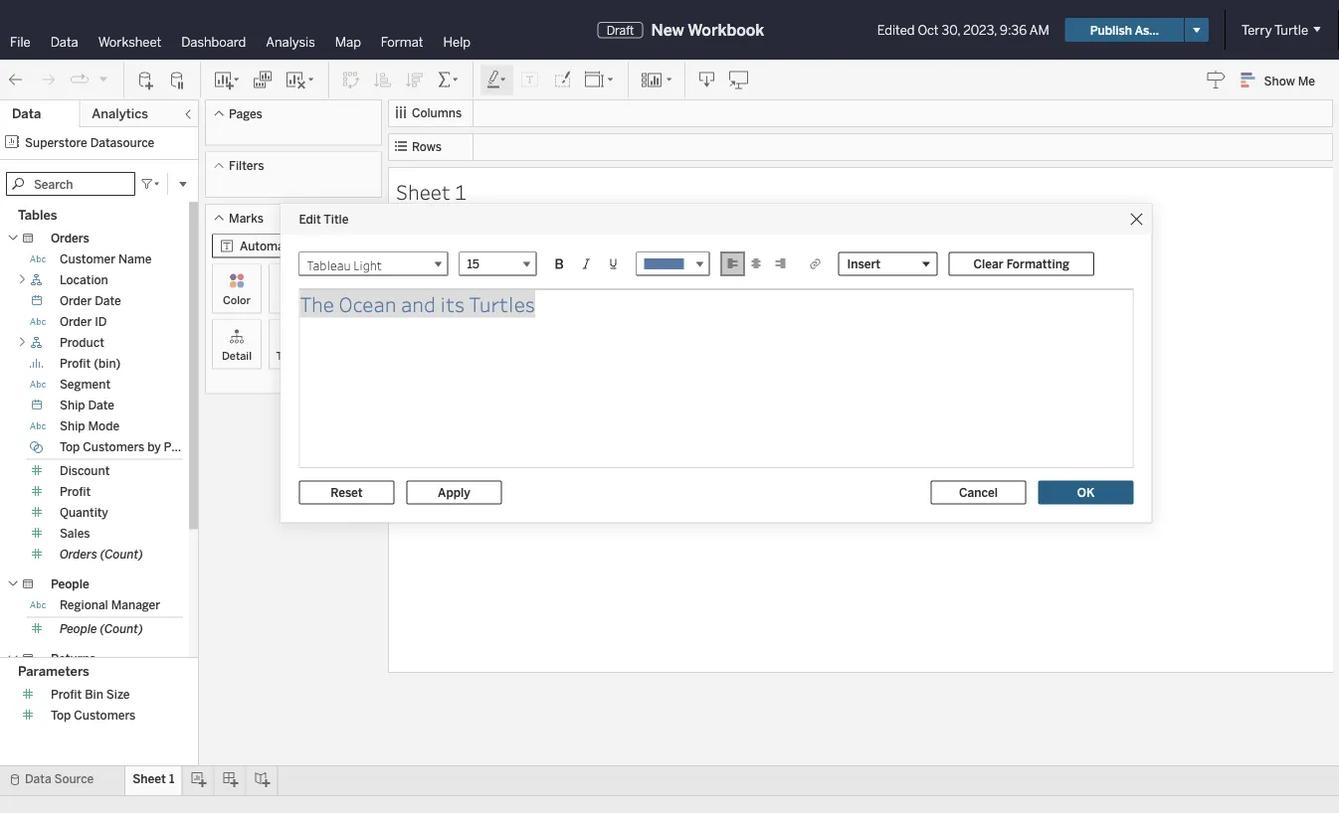 Task type: vqa. For each thing, say whether or not it's contained in the screenshot.
the Skip to Content link
no



Task type: describe. For each thing, give the bounding box(es) containing it.
1 vertical spatial 1
[[169, 773, 174, 787]]

publish as...
[[1090, 23, 1159, 37]]

am
[[1029, 22, 1049, 38]]

clear formatting button
[[949, 252, 1094, 276]]

ship for ship date
[[60, 398, 85, 413]]

product
[[60, 336, 104, 350]]

clear sheet image
[[285, 70, 316, 90]]

horizontal alignment control element
[[721, 252, 793, 276]]

people (count)
[[60, 622, 143, 637]]

data guide image
[[1207, 70, 1226, 90]]

returns
[[51, 652, 96, 667]]

sort descending image
[[405, 70, 425, 90]]

superstore
[[25, 135, 87, 150]]

analytics
[[92, 106, 148, 122]]

edit title dialog
[[281, 204, 1152, 523]]

workbook
[[688, 20, 764, 39]]

Search text field
[[6, 172, 135, 196]]

draft
[[607, 23, 634, 37]]

1 horizontal spatial sheet 1
[[396, 178, 467, 205]]

redo image
[[38, 70, 58, 90]]

format workbook image
[[552, 70, 572, 90]]

source
[[54, 773, 94, 787]]

regional manager
[[60, 598, 160, 613]]

turtle
[[1275, 22, 1308, 38]]

edited
[[877, 22, 915, 38]]

discount
[[60, 464, 110, 479]]

analysis
[[266, 34, 315, 50]]

parameters
[[18, 664, 89, 680]]

2023,
[[963, 22, 997, 38]]

fit image
[[584, 70, 616, 90]]

mode
[[88, 419, 120, 434]]

(count) for orders (count)
[[100, 548, 143, 562]]

oct
[[918, 22, 939, 38]]

0 horizontal spatial replay animation image
[[70, 70, 90, 90]]

customers for top customers by profit
[[83, 440, 145, 455]]

by
[[147, 440, 161, 455]]

edit
[[299, 212, 321, 227]]

customer
[[60, 252, 115, 267]]

profit right by
[[164, 440, 195, 455]]

(count) for people (count)
[[100, 622, 143, 637]]

top customers by profit
[[60, 440, 195, 455]]

cancel button
[[931, 481, 1026, 505]]

order id
[[60, 315, 107, 329]]

orders for orders (count)
[[60, 548, 97, 562]]

ok button
[[1038, 481, 1134, 505]]

collapse image
[[182, 108, 194, 120]]

people for people (count)
[[60, 622, 97, 637]]

reset button
[[299, 481, 395, 505]]

0 vertical spatial sheet
[[396, 178, 450, 205]]

new worksheet image
[[213, 70, 241, 90]]

pages
[[229, 106, 262, 121]]

reset
[[331, 486, 363, 500]]

date for order date
[[95, 294, 121, 308]]

people for people
[[51, 578, 89, 592]]

sales
[[60, 527, 90, 541]]

1 vertical spatial sheet
[[133, 773, 166, 787]]

(bin)
[[94, 357, 121, 371]]

ok
[[1077, 486, 1095, 500]]

manager
[[111, 598, 160, 613]]

0 horizontal spatial sheet 1
[[133, 773, 174, 787]]

2 vertical spatial data
[[25, 773, 51, 787]]

top for top customers
[[51, 709, 71, 723]]

show/hide cards image
[[641, 70, 673, 90]]

1 horizontal spatial replay animation image
[[98, 73, 109, 85]]

1 horizontal spatial size
[[283, 294, 304, 307]]

sort ascending image
[[373, 70, 393, 90]]

new
[[651, 20, 684, 39]]

filters
[[229, 159, 264, 173]]

quantity
[[60, 506, 108, 520]]



Task type: locate. For each thing, give the bounding box(es) containing it.
customer name
[[60, 252, 152, 267]]

map
[[335, 34, 361, 50]]

clear formatting
[[974, 257, 1070, 271]]

worksheet
[[98, 34, 161, 50]]

swap rows and columns image
[[341, 70, 361, 90]]

1 vertical spatial data
[[12, 106, 41, 122]]

0 vertical spatial order
[[60, 294, 92, 308]]

top up discount
[[60, 440, 80, 455]]

sheet 1 down rows
[[396, 178, 467, 205]]

clear
[[974, 257, 1004, 271]]

1 vertical spatial people
[[60, 622, 97, 637]]

download image
[[697, 70, 717, 90]]

ship mode
[[60, 419, 120, 434]]

0 vertical spatial data
[[50, 34, 78, 50]]

people
[[51, 578, 89, 592], [60, 622, 97, 637]]

new workbook
[[651, 20, 764, 39]]

formatting
[[1007, 257, 1070, 271]]

1 vertical spatial top
[[51, 709, 71, 723]]

size right the bin
[[106, 688, 130, 703]]

replay animation image right redo icon
[[70, 70, 90, 90]]

id
[[95, 315, 107, 329]]

regional
[[60, 598, 108, 613]]

ship down the segment
[[60, 398, 85, 413]]

30,
[[942, 22, 960, 38]]

data up redo icon
[[50, 34, 78, 50]]

size up tooltip
[[283, 294, 304, 307]]

1 down columns
[[455, 178, 467, 205]]

data down undo icon
[[12, 106, 41, 122]]

0 vertical spatial 1
[[455, 178, 467, 205]]

0 horizontal spatial 1
[[169, 773, 174, 787]]

profit down product on the top left of the page
[[60, 357, 91, 371]]

name
[[118, 252, 152, 267]]

publish your workbook to edit in tableau desktop image
[[729, 70, 749, 90]]

profit down parameters
[[51, 688, 82, 703]]

show labels image
[[520, 70, 540, 90]]

show me button
[[1232, 65, 1333, 96]]

title
[[324, 212, 349, 227]]

dashboard
[[181, 34, 246, 50]]

datasource
[[90, 135, 155, 150]]

9:36
[[1000, 22, 1027, 38]]

0 vertical spatial size
[[283, 294, 304, 307]]

data source
[[25, 773, 94, 787]]

people up regional
[[51, 578, 89, 592]]

order up product on the top left of the page
[[60, 315, 92, 329]]

2 order from the top
[[60, 315, 92, 329]]

show me
[[1264, 73, 1315, 88]]

replay animation image up the analytics
[[98, 73, 109, 85]]

1
[[455, 178, 467, 205], [169, 773, 174, 787]]

1 order from the top
[[60, 294, 92, 308]]

orders for orders
[[51, 231, 89, 246]]

1 vertical spatial date
[[88, 398, 114, 413]]

0 vertical spatial (count)
[[100, 548, 143, 562]]

totals image
[[437, 70, 461, 90]]

detail
[[222, 349, 252, 363]]

customers down mode
[[83, 440, 145, 455]]

highlight image
[[486, 70, 508, 90]]

people down regional
[[60, 622, 97, 637]]

show
[[1264, 73, 1295, 88]]

customers for top customers
[[74, 709, 136, 723]]

1 vertical spatial orders
[[60, 548, 97, 562]]

text
[[340, 294, 361, 307]]

profit for profit (bin)
[[60, 357, 91, 371]]

date up id
[[95, 294, 121, 308]]

sheet 1
[[396, 178, 467, 205], [133, 773, 174, 787]]

1 horizontal spatial 1
[[455, 178, 467, 205]]

help
[[443, 34, 471, 50]]

profit for profit bin size
[[51, 688, 82, 703]]

top down profit bin size
[[51, 709, 71, 723]]

date for ship date
[[88, 398, 114, 413]]

terry
[[1242, 22, 1272, 38]]

apply
[[438, 486, 471, 500]]

publish
[[1090, 23, 1132, 37]]

format
[[381, 34, 423, 50]]

top customers
[[51, 709, 136, 723]]

0 vertical spatial top
[[60, 440, 80, 455]]

1 vertical spatial size
[[106, 688, 130, 703]]

1 horizontal spatial sheet
[[396, 178, 450, 205]]

date up mode
[[88, 398, 114, 413]]

(count) down regional manager
[[100, 622, 143, 637]]

publish as... button
[[1065, 18, 1184, 42]]

1 (count) from the top
[[100, 548, 143, 562]]

data left source
[[25, 773, 51, 787]]

profit
[[60, 357, 91, 371], [164, 440, 195, 455], [60, 485, 91, 499], [51, 688, 82, 703]]

edited oct 30, 2023, 9:36 am
[[877, 22, 1049, 38]]

profit for profit
[[60, 485, 91, 499]]

profit (bin)
[[60, 357, 121, 371]]

orders down sales
[[60, 548, 97, 562]]

2 (count) from the top
[[100, 622, 143, 637]]

sheet 1 right source
[[133, 773, 174, 787]]

file
[[10, 34, 31, 50]]

sheet right source
[[133, 773, 166, 787]]

0 horizontal spatial sheet
[[133, 773, 166, 787]]

0 vertical spatial ship
[[60, 398, 85, 413]]

1 ship from the top
[[60, 398, 85, 413]]

customers
[[83, 440, 145, 455], [74, 709, 136, 723]]

terry turtle
[[1242, 22, 1308, 38]]

1 vertical spatial ship
[[60, 419, 85, 434]]

1 vertical spatial sheet 1
[[133, 773, 174, 787]]

1 vertical spatial customers
[[74, 709, 136, 723]]

edit title
[[299, 212, 349, 227]]

customers down the bin
[[74, 709, 136, 723]]

data
[[50, 34, 78, 50], [12, 106, 41, 122], [25, 773, 51, 787]]

2 ship from the top
[[60, 419, 85, 434]]

duplicate image
[[253, 70, 273, 90]]

sheet down rows
[[396, 178, 450, 205]]

marks
[[229, 211, 264, 225]]

size
[[283, 294, 304, 307], [106, 688, 130, 703]]

columns
[[412, 106, 462, 120]]

color
[[223, 294, 251, 307]]

0 vertical spatial sheet 1
[[396, 178, 467, 205]]

rows
[[412, 140, 442, 154]]

top for top customers by profit
[[60, 440, 80, 455]]

orders up customer
[[51, 231, 89, 246]]

bin
[[85, 688, 103, 703]]

date
[[95, 294, 121, 308], [88, 398, 114, 413]]

1 vertical spatial order
[[60, 315, 92, 329]]

tooltip
[[276, 349, 311, 363]]

(count)
[[100, 548, 143, 562], [100, 622, 143, 637]]

1 right source
[[169, 773, 174, 787]]

top
[[60, 440, 80, 455], [51, 709, 71, 723]]

order for order id
[[60, 315, 92, 329]]

orders (count)
[[60, 548, 143, 562]]

orders
[[51, 231, 89, 246], [60, 548, 97, 562]]

order
[[60, 294, 92, 308], [60, 315, 92, 329]]

0 vertical spatial orders
[[51, 231, 89, 246]]

apply button
[[406, 481, 502, 505]]

me
[[1298, 73, 1315, 88]]

undo image
[[6, 70, 26, 90]]

profit bin size
[[51, 688, 130, 703]]

location
[[60, 273, 108, 288]]

order up order id
[[60, 294, 92, 308]]

(count) up regional manager
[[100, 548, 143, 562]]

profit up the quantity
[[60, 485, 91, 499]]

0 vertical spatial people
[[51, 578, 89, 592]]

0 vertical spatial customers
[[83, 440, 145, 455]]

0 vertical spatial date
[[95, 294, 121, 308]]

ship for ship mode
[[60, 419, 85, 434]]

order for order date
[[60, 294, 92, 308]]

1 vertical spatial (count)
[[100, 622, 143, 637]]

order date
[[60, 294, 121, 308]]

segment
[[60, 378, 111, 392]]

ship
[[60, 398, 85, 413], [60, 419, 85, 434]]

sheet
[[396, 178, 450, 205], [133, 773, 166, 787]]

tables
[[18, 207, 57, 223]]

ship date
[[60, 398, 114, 413]]

0 horizontal spatial size
[[106, 688, 130, 703]]

superstore datasource
[[25, 135, 155, 150]]

as...
[[1135, 23, 1159, 37]]

pause auto updates image
[[168, 70, 188, 90]]

ship down ship date
[[60, 419, 85, 434]]

new data source image
[[136, 70, 156, 90]]

cancel
[[959, 486, 998, 500]]

replay animation image
[[70, 70, 90, 90], [98, 73, 109, 85]]



